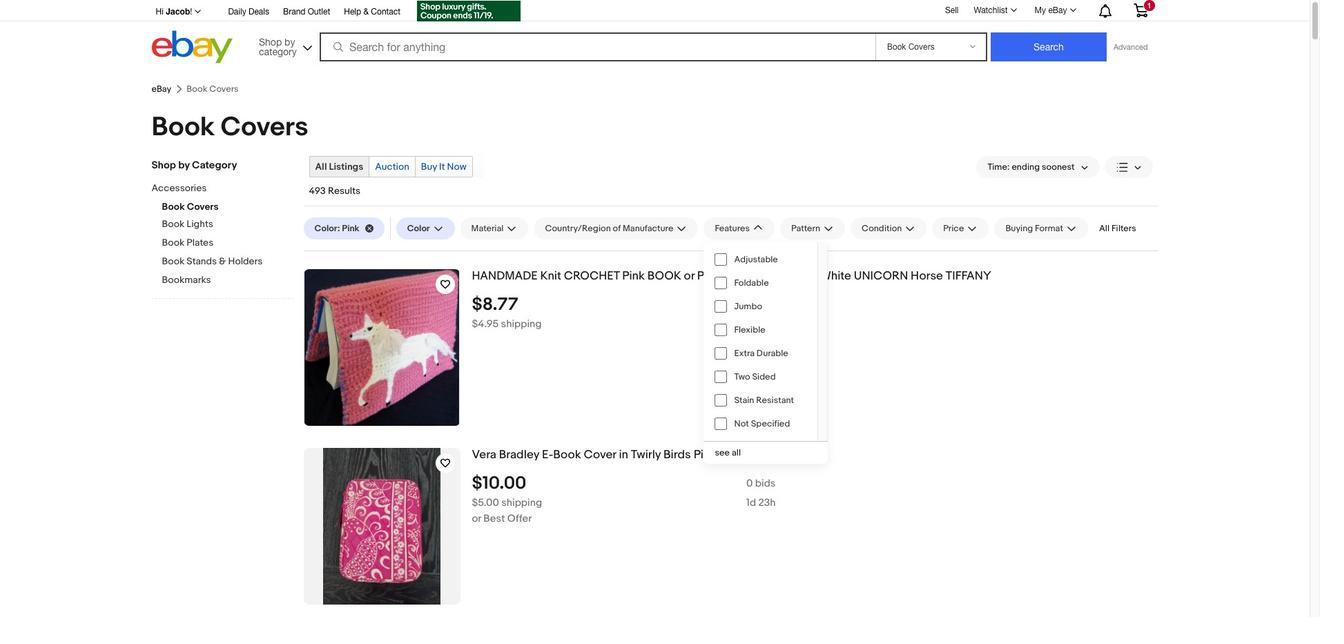 Task type: locate. For each thing, give the bounding box(es) containing it.
1 horizontal spatial all
[[1100, 223, 1110, 234]]

shipping down $8.77
[[501, 318, 542, 331]]

stands
[[187, 256, 217, 267]]

1 vertical spatial or
[[472, 512, 481, 526]]

unicorn
[[854, 269, 908, 283]]

1 vertical spatial bids
[[756, 477, 776, 490]]

0 horizontal spatial ebay
[[152, 84, 171, 95]]

book lights link
[[162, 218, 293, 231]]

0 inside 0 bids $5.00 shipping
[[747, 477, 753, 490]]

0 horizontal spatial &
[[219, 256, 226, 267]]

bids up 23h
[[756, 477, 776, 490]]

jumbo
[[735, 301, 763, 312]]

0 vertical spatial all
[[315, 161, 327, 173]]

all listings link
[[310, 157, 369, 177]]

ebay
[[1049, 6, 1068, 15], [152, 84, 171, 95]]

all left filters
[[1100, 223, 1110, 234]]

vera
[[472, 448, 497, 462]]

two sided link
[[704, 365, 818, 389]]

jumbo link
[[704, 295, 818, 318]]

book inside the vera bradley e-book cover in twirly birds pink link
[[553, 448, 581, 462]]

& down book plates link
[[219, 256, 226, 267]]

1 vertical spatial covers
[[187, 201, 219, 213]]

all inside all filters button
[[1100, 223, 1110, 234]]

shipping inside 0 bids $5.00 shipping
[[502, 496, 542, 510]]

493 results
[[309, 185, 361, 197]]

bids up 3m
[[756, 298, 776, 311]]

bids inside 0 bids $5.00 shipping
[[756, 477, 776, 490]]

all inside all listings link
[[315, 161, 327, 173]]

results
[[328, 185, 361, 197]]

493
[[309, 185, 326, 197]]

in
[[619, 448, 629, 462]]

knit
[[540, 269, 562, 283]]

2 bids from the top
[[756, 477, 776, 490]]

account navigation
[[152, 0, 1159, 23]]

pink right birds
[[694, 448, 716, 462]]

2 vertical spatial pink
[[694, 448, 716, 462]]

listings
[[329, 161, 364, 173]]

book plates link
[[162, 237, 293, 250]]

not specified
[[735, 419, 790, 430]]

banner
[[152, 0, 1159, 67]]

0 bids $4.95 shipping
[[472, 298, 776, 331]]

1 vertical spatial 0
[[747, 477, 753, 490]]

bradley
[[499, 448, 539, 462]]

filters
[[1112, 223, 1137, 234]]

my ebay link
[[1028, 2, 1083, 19]]

pink right 'color:'
[[342, 223, 360, 234]]

book
[[152, 111, 215, 144], [162, 201, 185, 213], [162, 218, 185, 230], [162, 237, 185, 249], [162, 256, 185, 267], [553, 448, 581, 462]]

0 vertical spatial &
[[364, 7, 369, 17]]

category
[[192, 159, 237, 172]]

0 horizontal spatial all
[[315, 161, 327, 173]]

shipping up offer at the left bottom
[[502, 496, 542, 510]]

stain
[[735, 395, 755, 406]]

accessories book covers book lights book plates book stands & holders bookmarks
[[152, 182, 263, 286]]

0 vertical spatial 0
[[747, 298, 753, 311]]

covers
[[221, 111, 308, 144], [187, 201, 219, 213]]

0 vertical spatial bids
[[756, 298, 776, 311]]

shipping inside 0 bids $4.95 shipping
[[501, 318, 542, 331]]

my ebay
[[1035, 6, 1068, 15]]

or
[[684, 269, 695, 283], [472, 512, 481, 526]]

all for all listings
[[315, 161, 327, 173]]

1 0 from the top
[[747, 298, 753, 311]]

0 up 1h at the right bottom of page
[[747, 298, 753, 311]]

1d
[[747, 496, 756, 510]]

& inside help & contact link
[[364, 7, 369, 17]]

by
[[178, 159, 190, 172]]

deals
[[249, 7, 269, 17]]

1d 23h or best offer
[[472, 496, 776, 526]]

daily
[[228, 7, 246, 17]]

foldable link
[[704, 271, 818, 295]]

& inside accessories book covers book lights book plates book stands & holders bookmarks
[[219, 256, 226, 267]]

holders
[[228, 256, 263, 267]]

tap to watch item - vera bradley e-book cover in twirly birds pink image
[[436, 454, 455, 473]]

extra durable link
[[704, 342, 818, 365]]

bids
[[756, 298, 776, 311], [756, 477, 776, 490]]

watchlist link
[[967, 2, 1023, 19]]

all up 493
[[315, 161, 327, 173]]

resistant
[[757, 395, 794, 406]]

vera bradley e-book cover in twirly birds pink
[[472, 448, 716, 462]]

accessories
[[152, 182, 207, 194]]

stain resistant
[[735, 395, 794, 406]]

bids inside 0 bids $4.95 shipping
[[756, 298, 776, 311]]

color: pink
[[315, 223, 360, 234]]

1 vertical spatial shipping
[[502, 496, 542, 510]]

0 horizontal spatial pink
[[342, 223, 360, 234]]

1 horizontal spatial or
[[684, 269, 695, 283]]

$10.00
[[472, 473, 527, 494]]

extra durable
[[735, 348, 789, 359]]

book covers
[[152, 111, 308, 144]]

advanced
[[1114, 43, 1148, 51]]

covers up "lights"
[[187, 201, 219, 213]]

foldable
[[735, 278, 769, 289]]

0 vertical spatial ebay
[[1049, 6, 1068, 15]]

0 up 1d
[[747, 477, 753, 490]]

1 horizontal spatial pink
[[623, 269, 645, 283]]

2 horizontal spatial pink
[[694, 448, 716, 462]]

see all
[[715, 448, 741, 459]]

buy it now
[[421, 161, 467, 173]]

advanced link
[[1107, 33, 1155, 61]]

0 vertical spatial pink
[[342, 223, 360, 234]]

None submit
[[991, 32, 1107, 61]]

crochet
[[564, 269, 620, 283]]

shop
[[152, 159, 176, 172]]

vera bradley e-book cover in twirly birds pink image
[[323, 448, 441, 605]]

sell
[[946, 5, 959, 15]]

two
[[735, 372, 751, 383]]

1 bids from the top
[[756, 298, 776, 311]]

covers up category
[[221, 111, 308, 144]]

1 vertical spatial pink
[[623, 269, 645, 283]]

book left plates
[[162, 237, 185, 249]]

1 horizontal spatial covers
[[221, 111, 308, 144]]

handmade knit crochet pink book or photo album cover white unicorn horse tiffany image
[[304, 269, 459, 426]]

or right book at the top
[[684, 269, 695, 283]]

&
[[364, 7, 369, 17], [219, 256, 226, 267]]

birds
[[664, 448, 691, 462]]

best
[[484, 512, 505, 526]]

0 vertical spatial or
[[684, 269, 695, 283]]

all for all filters
[[1100, 223, 1110, 234]]

1 vertical spatial &
[[219, 256, 226, 267]]

all
[[315, 161, 327, 173], [1100, 223, 1110, 234]]

bids for $8.77
[[756, 298, 776, 311]]

book left cover on the left of the page
[[553, 448, 581, 462]]

0 inside 0 bids $4.95 shipping
[[747, 298, 753, 311]]

ebay inside account navigation
[[1049, 6, 1068, 15]]

book up by on the top
[[152, 111, 215, 144]]

handmade knit crochet pink book or photo album cover white unicorn horse tiffany
[[472, 269, 992, 283]]

pink left book at the top
[[623, 269, 645, 283]]

shipping
[[501, 318, 542, 331], [502, 496, 542, 510]]

book left "lights"
[[162, 218, 185, 230]]

banner containing sell
[[152, 0, 1159, 67]]

auction
[[375, 161, 409, 173]]

& right help
[[364, 7, 369, 17]]

0 for $10.00
[[747, 477, 753, 490]]

or left best
[[472, 512, 481, 526]]

1 vertical spatial all
[[1100, 223, 1110, 234]]

0 horizontal spatial or
[[472, 512, 481, 526]]

1 horizontal spatial &
[[364, 7, 369, 17]]

0 horizontal spatial covers
[[187, 201, 219, 213]]

1 horizontal spatial ebay
[[1049, 6, 1068, 15]]

2 0 from the top
[[747, 477, 753, 490]]

0 vertical spatial shipping
[[501, 318, 542, 331]]

0
[[747, 298, 753, 311], [747, 477, 753, 490]]



Task type: vqa. For each thing, say whether or not it's contained in the screenshot.
topmost eBay
yes



Task type: describe. For each thing, give the bounding box(es) containing it.
all filters button
[[1094, 218, 1142, 240]]

color:
[[315, 223, 340, 234]]

bookmarks
[[162, 274, 211, 286]]

specified
[[751, 419, 790, 430]]

all filters
[[1100, 223, 1137, 234]]

bids for $10.00
[[756, 477, 776, 490]]

brand
[[283, 7, 306, 17]]

tap to watch item - handmade knit crochet pink book or photo album cover white unicorn horse tiffany image
[[436, 275, 455, 294]]

or inside handmade knit crochet pink book or photo album cover white unicorn horse tiffany link
[[684, 269, 695, 283]]

tiffany
[[946, 269, 992, 283]]

book stands & holders link
[[162, 256, 293, 269]]

watchlist
[[974, 6, 1008, 15]]

sided
[[753, 372, 776, 383]]

shipping for $8.77
[[501, 318, 542, 331]]

help & contact
[[344, 7, 401, 17]]

e-
[[542, 448, 553, 462]]

cover
[[584, 448, 617, 462]]

0 bids $5.00 shipping
[[472, 477, 776, 510]]

daily deals
[[228, 7, 269, 17]]

1 vertical spatial ebay
[[152, 84, 171, 95]]

vera bradley e-book cover in twirly birds pink link
[[472, 448, 1159, 463]]

not specified link
[[704, 412, 818, 436]]

$4.95
[[472, 318, 499, 331]]

handmade
[[472, 269, 538, 283]]

offer
[[508, 512, 532, 526]]

handmade knit crochet pink book or photo album cover white unicorn horse tiffany link
[[472, 269, 1159, 284]]

not
[[735, 419, 749, 430]]

stain resistant link
[[704, 389, 818, 412]]

get the coupon image
[[417, 1, 521, 21]]

all listings
[[315, 161, 364, 173]]

album
[[740, 269, 775, 283]]

accessories link
[[152, 182, 283, 195]]

shop by category
[[152, 159, 237, 172]]

adjustable
[[735, 254, 778, 265]]

buy it now link
[[416, 157, 472, 177]]

see
[[715, 448, 730, 459]]

$8.77
[[472, 294, 518, 316]]

all
[[732, 448, 741, 459]]

flexible
[[735, 325, 766, 336]]

$5.00
[[472, 496, 499, 510]]

or inside 1d 23h or best offer
[[472, 512, 481, 526]]

brand outlet
[[283, 7, 330, 17]]

contact
[[371, 7, 401, 17]]

now
[[447, 161, 467, 173]]

it
[[439, 161, 445, 173]]

book up bookmarks
[[162, 256, 185, 267]]

two sided
[[735, 372, 776, 383]]

0 for $8.77
[[747, 298, 753, 311]]

features button
[[704, 218, 775, 240]]

horse
[[911, 269, 944, 283]]

sell link
[[939, 5, 965, 15]]

durable
[[757, 348, 789, 359]]

0 vertical spatial covers
[[221, 111, 308, 144]]

help
[[344, 7, 361, 17]]

your shopping cart contains 1 item image
[[1133, 3, 1149, 17]]

features
[[715, 223, 750, 234]]

daily deals link
[[228, 5, 269, 20]]

ebay link
[[152, 84, 171, 95]]

3m
[[758, 318, 773, 331]]

photo
[[698, 269, 737, 283]]

color: pink link
[[304, 218, 385, 240]]

buy
[[421, 161, 437, 173]]

cover
[[777, 269, 818, 283]]

see all button
[[704, 442, 828, 464]]

shipping for $10.00
[[502, 496, 542, 510]]

bookmarks link
[[162, 274, 293, 287]]

lights
[[187, 218, 213, 230]]

book down accessories at the left top of page
[[162, 201, 185, 213]]

covers inside accessories book covers book lights book plates book stands & holders bookmarks
[[187, 201, 219, 213]]

twirly
[[631, 448, 661, 462]]

brand outlet link
[[283, 5, 330, 20]]

plates
[[187, 237, 214, 249]]

adjustable link
[[704, 248, 818, 271]]

book
[[648, 269, 682, 283]]

outlet
[[308, 7, 330, 17]]

1h
[[747, 318, 756, 331]]

help & contact link
[[344, 5, 401, 20]]

flexible link
[[704, 318, 818, 342]]

1h 3m
[[747, 318, 773, 331]]



